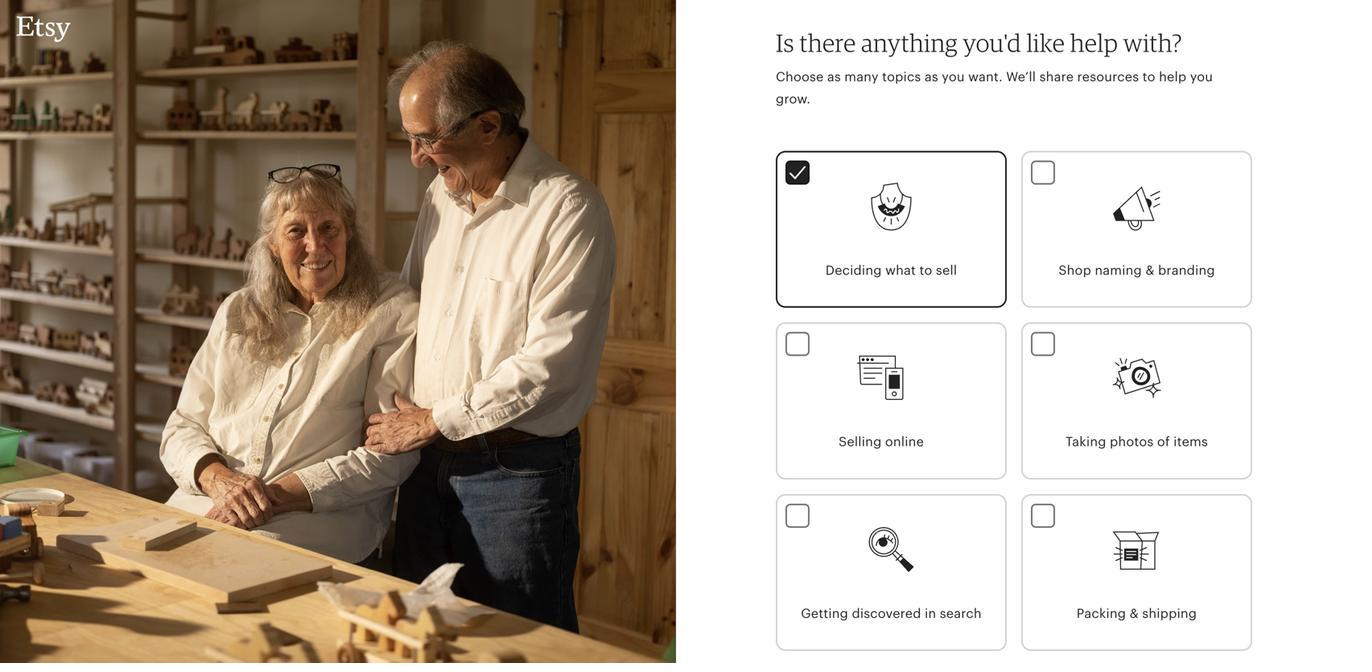 Task type: locate. For each thing, give the bounding box(es) containing it.
help inside choose as many topics as you want. we'll share resources to help you grow.
[[1160, 70, 1187, 84]]

1 horizontal spatial help
[[1160, 70, 1187, 84]]

to down with?
[[1143, 70, 1156, 84]]

naming
[[1095, 263, 1143, 278]]

&
[[1146, 263, 1155, 278], [1130, 607, 1139, 621]]

packing
[[1077, 607, 1127, 621]]

0 vertical spatial &
[[1146, 263, 1155, 278]]

share
[[1040, 70, 1074, 84]]

0 horizontal spatial to
[[920, 263, 933, 278]]

help up resources
[[1071, 28, 1119, 58]]

as right topics in the right of the page
[[925, 70, 939, 84]]

help
[[1071, 28, 1119, 58], [1160, 70, 1187, 84]]

anything
[[862, 28, 958, 58]]

0 horizontal spatial as
[[828, 70, 841, 84]]

help down with?
[[1160, 70, 1187, 84]]

as left the many
[[828, 70, 841, 84]]

to
[[1143, 70, 1156, 84], [920, 263, 933, 278]]

getting discovered in search
[[801, 607, 982, 621]]

deciding what to sell
[[826, 263, 958, 278]]

& right 'packing'
[[1130, 607, 1139, 621]]

1 horizontal spatial as
[[925, 70, 939, 84]]

online
[[886, 435, 924, 449]]

in
[[925, 607, 937, 621]]

0 horizontal spatial help
[[1071, 28, 1119, 58]]

shop
[[1059, 263, 1092, 278]]

you
[[942, 70, 965, 84], [1191, 70, 1214, 84]]

1 as from the left
[[828, 70, 841, 84]]

to left 'sell'
[[920, 263, 933, 278]]

is
[[776, 28, 795, 58]]

as
[[828, 70, 841, 84], [925, 70, 939, 84]]

selling online
[[839, 435, 924, 449]]

0 vertical spatial to
[[1143, 70, 1156, 84]]

1 horizontal spatial you
[[1191, 70, 1214, 84]]

0 horizontal spatial you
[[942, 70, 965, 84]]

is there anything you'd like help with?
[[776, 28, 1183, 58]]

discovered
[[852, 607, 922, 621]]

taking photos of items
[[1066, 435, 1209, 449]]

you'd
[[963, 28, 1022, 58]]

photos
[[1110, 435, 1154, 449]]

getting
[[801, 607, 849, 621]]

we'll
[[1007, 70, 1037, 84]]

& right naming
[[1146, 263, 1155, 278]]

1 vertical spatial &
[[1130, 607, 1139, 621]]

1 horizontal spatial to
[[1143, 70, 1156, 84]]

1 vertical spatial help
[[1160, 70, 1187, 84]]

with?
[[1124, 28, 1183, 58]]



Task type: describe. For each thing, give the bounding box(es) containing it.
choose
[[776, 70, 824, 84]]

search
[[940, 607, 982, 621]]

packing & shipping
[[1077, 607, 1198, 621]]

2 as from the left
[[925, 70, 939, 84]]

selling
[[839, 435, 882, 449]]

what
[[886, 263, 916, 278]]

items
[[1174, 435, 1209, 449]]

want.
[[969, 70, 1003, 84]]

shop naming & branding
[[1059, 263, 1216, 278]]

1 vertical spatial to
[[920, 263, 933, 278]]

topics
[[883, 70, 922, 84]]

to inside choose as many topics as you want. we'll share resources to help you grow.
[[1143, 70, 1156, 84]]

choose as many topics as you want. we'll share resources to help you grow.
[[776, 70, 1214, 106]]

of
[[1158, 435, 1171, 449]]

resources
[[1078, 70, 1140, 84]]

many
[[845, 70, 879, 84]]

0 horizontal spatial &
[[1130, 607, 1139, 621]]

0 vertical spatial help
[[1071, 28, 1119, 58]]

sell
[[936, 263, 958, 278]]

deciding
[[826, 263, 882, 278]]

like
[[1027, 28, 1066, 58]]

2 you from the left
[[1191, 70, 1214, 84]]

branding
[[1159, 263, 1216, 278]]

there
[[800, 28, 857, 58]]

1 you from the left
[[942, 70, 965, 84]]

shipping
[[1143, 607, 1198, 621]]

grow.
[[776, 92, 811, 106]]

1 horizontal spatial &
[[1146, 263, 1155, 278]]

taking
[[1066, 435, 1107, 449]]



Task type: vqa. For each thing, say whether or not it's contained in the screenshot.
bottom help
yes



